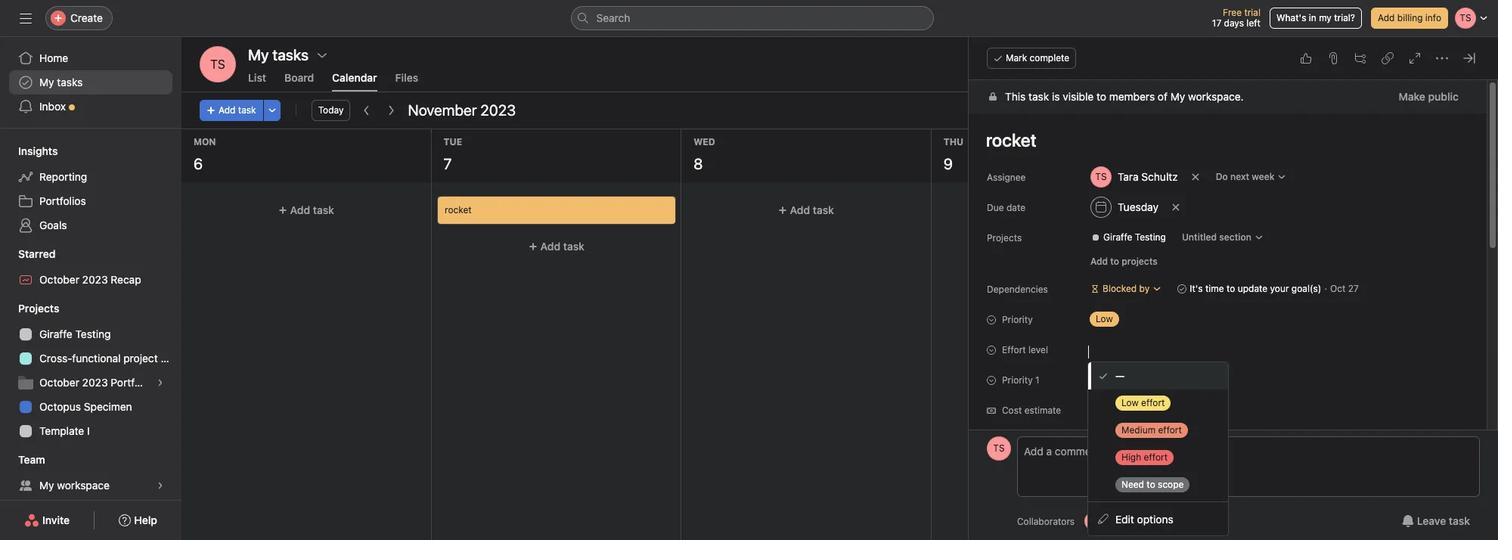 Task type: vqa. For each thing, say whether or not it's contained in the screenshot.
bottom mark complete ICON
no



Task type: describe. For each thing, give the bounding box(es) containing it.
date
[[1007, 202, 1026, 213]]

by
[[1140, 283, 1150, 294]]

free
[[1223, 7, 1242, 18]]

time
[[1206, 283, 1224, 294]]

estimate
[[1025, 405, 1062, 416]]

left
[[1247, 17, 1261, 29]]

projects element
[[0, 295, 182, 446]]

complete
[[1030, 52, 1070, 64]]

next week image
[[385, 104, 397, 117]]

my
[[1319, 12, 1332, 23]]

invite
[[42, 514, 70, 527]]

in
[[1309, 12, 1317, 23]]

cost
[[1002, 405, 1022, 416]]

insights element
[[0, 138, 182, 241]]

8
[[694, 155, 703, 172]]

see details, october 2023 portfolio image
[[156, 378, 165, 387]]

tuesday button
[[1084, 194, 1166, 221]]

assignee
[[987, 172, 1026, 183]]

workspace
[[57, 479, 110, 492]]

giraffe inside projects element
[[39, 328, 72, 340]]

effort
[[1002, 344, 1026, 356]]

teams element
[[0, 446, 182, 501]]

27
[[1349, 283, 1359, 294]]

0 vertical spatial ts button
[[200, 46, 236, 82]]

Task Name text field
[[977, 123, 1469, 157]]

info
[[1426, 12, 1442, 23]]

october for october 2023 recap
[[39, 273, 79, 286]]

priority for priority
[[1002, 314, 1033, 325]]

cross-functional project plan
[[39, 352, 181, 365]]

help button
[[109, 507, 167, 534]]

previous week image
[[361, 104, 373, 117]]

leave task button
[[1393, 508, 1480, 535]]

tuesday
[[1118, 200, 1159, 213]]

ts for the top ts "button"
[[210, 57, 225, 71]]

do
[[1216, 171, 1228, 182]]

i
[[87, 424, 90, 437]]

specimen
[[84, 400, 132, 413]]

wed
[[694, 136, 715, 148]]

task inside button
[[1449, 514, 1471, 527]]

tara schultz button
[[1084, 163, 1185, 191]]

9
[[944, 155, 953, 172]]

show options image
[[316, 49, 328, 61]]

my workspace
[[39, 479, 110, 492]]

add to projects
[[1091, 256, 1158, 267]]

thu 9
[[944, 136, 964, 172]]

goal(s)
[[1292, 283, 1322, 294]]

6
[[194, 155, 203, 172]]

octopus
[[39, 400, 81, 413]]

my inside main content
[[1171, 90, 1186, 103]]

ts for ts "button" to the middle
[[994, 443, 1005, 454]]

members
[[1110, 90, 1155, 103]]

do next week
[[1216, 171, 1275, 182]]

of
[[1158, 90, 1168, 103]]

testing inside main content
[[1135, 231, 1166, 243]]

2023 for november 2023
[[481, 101, 516, 119]]

dependencies
[[987, 284, 1048, 295]]

list
[[248, 71, 266, 84]]

recap
[[111, 273, 141, 286]]

blocked by button
[[1084, 278, 1169, 300]]

tue 7
[[444, 136, 462, 172]]

projects inside dropdown button
[[18, 302, 59, 315]]

search list box
[[571, 6, 934, 30]]

files link
[[395, 71, 418, 92]]

home link
[[9, 46, 172, 70]]

starred button
[[0, 247, 56, 262]]

add subtask image
[[1355, 52, 1367, 64]]

make public button
[[1389, 83, 1469, 110]]

low
[[1096, 313, 1113, 325]]

cross-
[[39, 352, 72, 365]]

my for my tasks
[[39, 76, 54, 89]]

remove assignee image
[[1191, 172, 1200, 182]]

portfolio
[[111, 376, 152, 389]]

public
[[1429, 90, 1459, 103]]

october 2023 recap link
[[9, 268, 172, 292]]

what's in my trial?
[[1277, 12, 1356, 23]]

my tasks
[[248, 46, 309, 64]]

add billing info button
[[1371, 8, 1449, 29]]

Cost estimate text field
[[1084, 396, 1266, 424]]

2023 for october 2023 portfolio
[[82, 376, 108, 389]]

sun 12
[[1471, 136, 1491, 172]]

help
[[134, 514, 157, 527]]

add inside button
[[1091, 256, 1108, 267]]

search
[[596, 11, 631, 24]]

october for october 2023 portfolio
[[39, 376, 79, 389]]

tasks
[[57, 76, 83, 89]]

rocket
[[445, 204, 471, 216]]

low button
[[1084, 309, 1175, 330]]

mark complete button
[[987, 48, 1077, 69]]

untitled
[[1182, 231, 1217, 243]]

thu
[[944, 136, 964, 148]]

what's
[[1277, 12, 1307, 23]]

effort level
[[1002, 344, 1049, 356]]

my workspace link
[[9, 474, 172, 498]]

workspace.
[[1189, 90, 1244, 103]]

0 horizontal spatial to
[[1097, 90, 1107, 103]]

project
[[124, 352, 158, 365]]

due
[[987, 202, 1004, 213]]

reporting
[[39, 170, 87, 183]]

task inside main content
[[1029, 90, 1049, 103]]

make
[[1399, 90, 1426, 103]]

2 horizontal spatial ts button
[[1085, 512, 1103, 530]]

goals
[[39, 219, 67, 231]]

my for my workspace
[[39, 479, 54, 492]]

reporting link
[[9, 165, 172, 189]]

create
[[70, 11, 103, 24]]

mon
[[194, 136, 216, 148]]

it's
[[1190, 283, 1203, 294]]

giraffe testing link inside main content
[[1086, 230, 1173, 245]]

full screen image
[[1409, 52, 1421, 64]]

1 vertical spatial ts button
[[987, 436, 1011, 461]]

oct 27
[[1331, 283, 1359, 294]]

portfolios link
[[9, 189, 172, 213]]

section
[[1220, 231, 1252, 243]]



Task type: locate. For each thing, give the bounding box(es) containing it.
to left projects
[[1111, 256, 1120, 267]]

days
[[1224, 17, 1244, 29]]

october 2023 portfolio
[[39, 376, 152, 389]]

insights
[[18, 144, 58, 157]]

17
[[1213, 17, 1222, 29]]

november
[[408, 101, 477, 119]]

ts right the 'collaborators'
[[1088, 515, 1100, 527]]

this
[[1005, 90, 1026, 103]]

1 vertical spatial giraffe testing link
[[9, 322, 172, 346]]

october 2023 recap
[[39, 273, 141, 286]]

giraffe testing up the cross-
[[39, 328, 111, 340]]

calendar
[[332, 71, 377, 84]]

inbox
[[39, 100, 66, 113]]

main content inside rocket dialog
[[969, 80, 1487, 540]]

sun
[[1471, 136, 1491, 148]]

10
[[1194, 155, 1210, 172]]

2 vertical spatial to
[[1227, 283, 1236, 294]]

1 vertical spatial my
[[1171, 90, 1186, 103]]

0 vertical spatial projects
[[987, 232, 1022, 244]]

1 horizontal spatial giraffe
[[1104, 231, 1133, 243]]

what's in my trial? button
[[1270, 8, 1362, 29]]

schultz
[[1142, 170, 1178, 183]]

1 horizontal spatial giraffe testing link
[[1086, 230, 1173, 245]]

oct
[[1331, 283, 1346, 294]]

ts button
[[200, 46, 236, 82], [987, 436, 1011, 461], [1085, 512, 1103, 530]]

to inside button
[[1111, 256, 1120, 267]]

giraffe up the cross-
[[39, 328, 72, 340]]

1 vertical spatial to
[[1111, 256, 1120, 267]]

add inside button
[[1378, 12, 1395, 23]]

to
[[1097, 90, 1107, 103], [1111, 256, 1120, 267], [1227, 283, 1236, 294]]

billing
[[1398, 12, 1423, 23]]

october up octopus
[[39, 376, 79, 389]]

home
[[39, 51, 68, 64]]

0 vertical spatial ts
[[210, 57, 225, 71]]

giraffe
[[1104, 231, 1133, 243], [39, 328, 72, 340]]

0 vertical spatial 2023
[[481, 101, 516, 119]]

hide sidebar image
[[20, 12, 32, 24]]

add task button
[[200, 100, 263, 121], [188, 197, 425, 224], [688, 197, 925, 224], [438, 233, 675, 260]]

2023 right november
[[481, 101, 516, 119]]

leave task
[[1417, 514, 1471, 527]]

giraffe testing link up add to projects
[[1086, 230, 1173, 245]]

do next week button
[[1209, 166, 1294, 188]]

task
[[1029, 90, 1049, 103], [238, 104, 256, 116], [313, 203, 334, 216], [813, 203, 834, 216], [563, 240, 584, 253], [1449, 514, 1471, 527]]

12
[[1471, 155, 1487, 172]]

november 2023
[[408, 101, 516, 119]]

2 vertical spatial 2023
[[82, 376, 108, 389]]

projects inside main content
[[987, 232, 1022, 244]]

insights button
[[0, 144, 58, 159]]

ts for ts "button" to the right
[[1088, 515, 1100, 527]]

testing up projects
[[1135, 231, 1166, 243]]

giraffe testing link up functional
[[9, 322, 172, 346]]

7
[[444, 155, 452, 172]]

giraffe inside main content
[[1104, 231, 1133, 243]]

1 vertical spatial october
[[39, 376, 79, 389]]

priority left 1
[[1002, 374, 1033, 386]]

mark
[[1006, 52, 1027, 64]]

giraffe up add to projects
[[1104, 231, 1133, 243]]

1 vertical spatial ts
[[994, 443, 1005, 454]]

files
[[395, 71, 418, 84]]

1 horizontal spatial ts button
[[987, 436, 1011, 461]]

my inside teams element
[[39, 479, 54, 492]]

0 horizontal spatial testing
[[75, 328, 111, 340]]

0 vertical spatial october
[[39, 273, 79, 286]]

1 vertical spatial projects
[[18, 302, 59, 315]]

projects down due date
[[987, 232, 1022, 244]]

1
[[1036, 374, 1040, 386]]

october
[[39, 273, 79, 286], [39, 376, 79, 389]]

2 vertical spatial my
[[39, 479, 54, 492]]

cost estimate
[[1002, 405, 1062, 416]]

0 likes. click to like this task image
[[1300, 52, 1313, 64]]

2023
[[481, 101, 516, 119], [82, 273, 108, 286], [82, 376, 108, 389]]

add billing info
[[1378, 12, 1442, 23]]

2023 left recap
[[82, 273, 108, 286]]

1 vertical spatial giraffe
[[39, 328, 72, 340]]

main content
[[969, 80, 1487, 540]]

1 priority from the top
[[1002, 314, 1033, 325]]

0 vertical spatial to
[[1097, 90, 1107, 103]]

create button
[[45, 6, 113, 30]]

see details, my workspace image
[[156, 481, 165, 490]]

trial?
[[1335, 12, 1356, 23]]

more actions for this task image
[[1437, 52, 1449, 64]]

2 october from the top
[[39, 376, 79, 389]]

2023 for october 2023 recap
[[82, 273, 108, 286]]

to right 'visible'
[[1097, 90, 1107, 103]]

attachments: add a file to this task, rocket image
[[1328, 52, 1340, 64]]

1 october from the top
[[39, 273, 79, 286]]

0 vertical spatial priority
[[1002, 314, 1033, 325]]

2 vertical spatial ts button
[[1085, 512, 1103, 530]]

2 priority from the top
[[1002, 374, 1033, 386]]

2 horizontal spatial to
[[1227, 283, 1236, 294]]

october 2023 portfolio link
[[9, 371, 172, 395]]

free trial 17 days left
[[1213, 7, 1261, 29]]

close details image
[[1464, 52, 1476, 64]]

ts down cost
[[994, 443, 1005, 454]]

0 vertical spatial giraffe testing link
[[1086, 230, 1173, 245]]

goals link
[[9, 213, 172, 238]]

projects up the cross-
[[18, 302, 59, 315]]

list link
[[248, 71, 266, 92]]

team button
[[0, 452, 45, 468]]

ts button right the 'collaborators'
[[1085, 512, 1103, 530]]

it's time to update your goal(s)
[[1190, 283, 1322, 294]]

giraffe testing up projects
[[1104, 231, 1166, 243]]

ts button left 'list'
[[200, 46, 236, 82]]

1 horizontal spatial ts
[[994, 443, 1005, 454]]

0 horizontal spatial giraffe
[[39, 328, 72, 340]]

2 horizontal spatial ts
[[1088, 515, 1100, 527]]

ts button down cost
[[987, 436, 1011, 461]]

1 vertical spatial testing
[[75, 328, 111, 340]]

2023 down cross-functional project plan link
[[82, 376, 108, 389]]

tara schultz
[[1118, 170, 1178, 183]]

untitled section
[[1182, 231, 1252, 243]]

october down starred
[[39, 273, 79, 286]]

1 horizontal spatial giraffe testing
[[1104, 231, 1166, 243]]

today
[[318, 104, 344, 116]]

0 horizontal spatial giraffe testing
[[39, 328, 111, 340]]

priority down dependencies
[[1002, 314, 1033, 325]]

1 vertical spatial 2023
[[82, 273, 108, 286]]

0 horizontal spatial projects
[[18, 302, 59, 315]]

testing up functional
[[75, 328, 111, 340]]

1 vertical spatial giraffe testing
[[39, 328, 111, 340]]

due date
[[987, 202, 1026, 213]]

team
[[18, 453, 45, 466]]

search button
[[571, 6, 934, 30]]

0 vertical spatial testing
[[1135, 231, 1166, 243]]

giraffe testing inside main content
[[1104, 231, 1166, 243]]

2 vertical spatial ts
[[1088, 515, 1100, 527]]

priority for priority 1
[[1002, 374, 1033, 386]]

copy task link image
[[1382, 52, 1394, 64]]

testing inside projects element
[[75, 328, 111, 340]]

is
[[1052, 90, 1060, 103]]

template i link
[[9, 419, 172, 443]]

None text field
[[1089, 343, 1100, 361]]

today button
[[311, 100, 351, 121]]

tara
[[1118, 170, 1139, 183]]

rocket dialog
[[969, 37, 1499, 540]]

october inside starred element
[[39, 273, 79, 286]]

1 horizontal spatial to
[[1111, 256, 1120, 267]]

blocked
[[1103, 283, 1137, 294]]

mark complete
[[1006, 52, 1070, 64]]

portfolios
[[39, 194, 86, 207]]

tue
[[444, 136, 462, 148]]

my down team
[[39, 479, 54, 492]]

mon 6
[[194, 136, 216, 172]]

make public
[[1399, 90, 1459, 103]]

add
[[1378, 12, 1395, 23], [219, 104, 236, 116], [290, 203, 310, 216], [790, 203, 810, 216], [540, 240, 560, 253], [1091, 256, 1108, 267]]

leave
[[1417, 514, 1447, 527]]

0 vertical spatial my
[[39, 76, 54, 89]]

0 horizontal spatial ts button
[[200, 46, 236, 82]]

0 vertical spatial giraffe
[[1104, 231, 1133, 243]]

1 vertical spatial priority
[[1002, 374, 1033, 386]]

my left tasks
[[39, 76, 54, 89]]

1 horizontal spatial testing
[[1135, 231, 1166, 243]]

ts left 'list'
[[210, 57, 225, 71]]

1 horizontal spatial projects
[[987, 232, 1022, 244]]

giraffe testing inside projects element
[[39, 328, 111, 340]]

0 horizontal spatial giraffe testing link
[[9, 322, 172, 346]]

blocked by
[[1103, 283, 1150, 294]]

2023 inside starred element
[[82, 273, 108, 286]]

inbox link
[[9, 95, 172, 119]]

my right of
[[1171, 90, 1186, 103]]

my inside global element
[[39, 76, 54, 89]]

0 vertical spatial giraffe testing
[[1104, 231, 1166, 243]]

clear due date image
[[1172, 203, 1181, 212]]

week
[[1252, 171, 1275, 182]]

to right time
[[1227, 283, 1236, 294]]

starred element
[[0, 241, 182, 295]]

add or remove collaborators image
[[1155, 517, 1164, 526]]

0 horizontal spatial ts
[[210, 57, 225, 71]]

giraffe testing link
[[1086, 230, 1173, 245], [9, 322, 172, 346]]

priority
[[1002, 314, 1033, 325], [1002, 374, 1033, 386]]

global element
[[0, 37, 182, 128]]

more actions image
[[268, 106, 277, 115]]

wed 8
[[694, 136, 715, 172]]

october inside projects element
[[39, 376, 79, 389]]

2023 inside projects element
[[82, 376, 108, 389]]

cross-functional project plan link
[[9, 346, 181, 371]]

main content containing this task is visible to members of my workspace.
[[969, 80, 1487, 540]]

plan
[[161, 352, 181, 365]]



